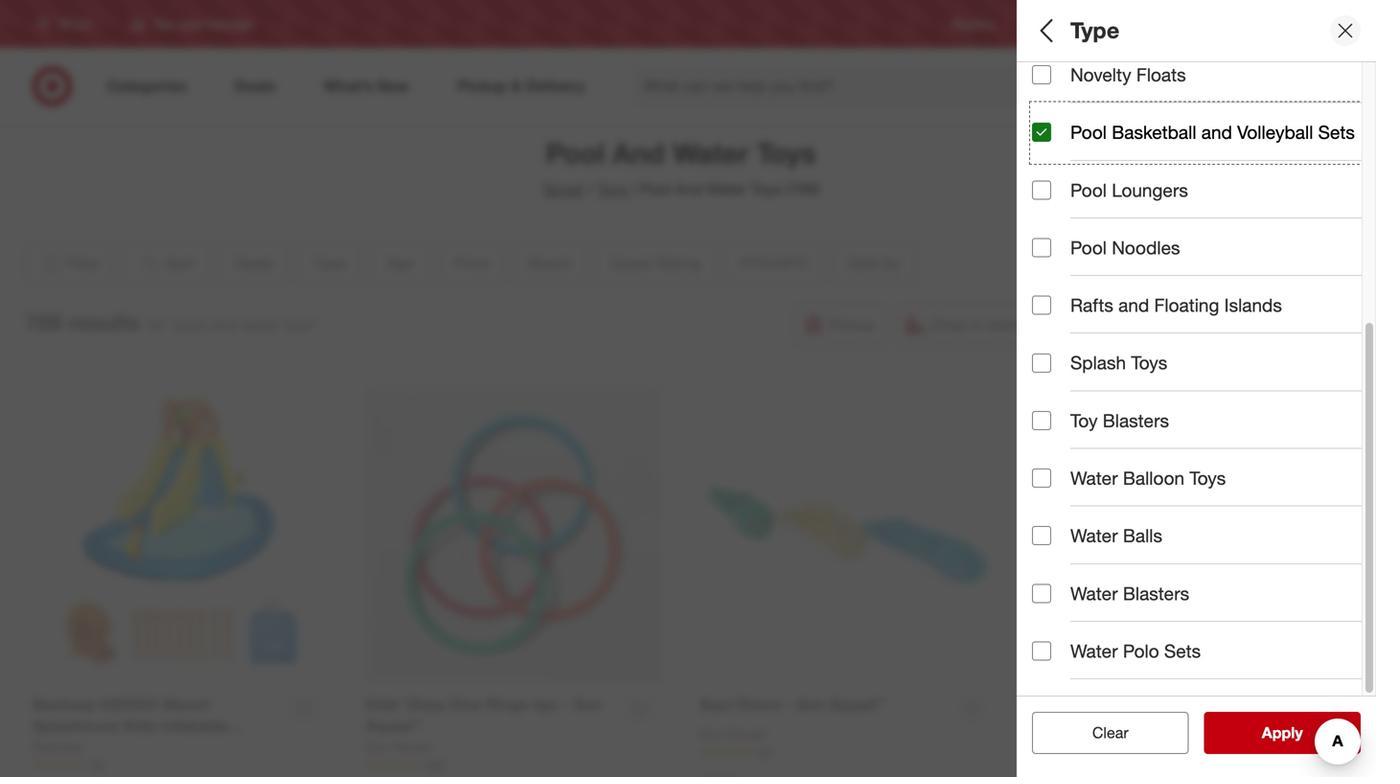 Task type: vqa. For each thing, say whether or not it's contained in the screenshot.
$9.99's Free
no



Task type: describe. For each thing, give the bounding box(es) containing it.
2 vertical spatial toys
[[1190, 467, 1226, 489]]

loungers
[[1112, 179, 1189, 201]]

balloon
[[1124, 467, 1185, 489]]

guest
[[1033, 418, 1084, 440]]

clear for clear
[[1093, 724, 1129, 743]]

see
[[1242, 724, 1270, 743]]

redcard link
[[1111, 16, 1157, 32]]

deals sale
[[1033, 75, 1082, 117]]

clear all
[[1083, 724, 1139, 743]]

sets inside type dive toys; pool basketball and volleyball sets
[[1280, 167, 1307, 184]]

268 link
[[366, 757, 662, 773]]

age button
[[1033, 197, 1362, 264]]

Splash Toys checkbox
[[1033, 354, 1052, 373]]

dive
[[1033, 167, 1059, 184]]

fpo/apo button
[[1033, 465, 1362, 532]]

weekly ad link
[[1026, 16, 1080, 32]]

Pool Basketball and Volleyball Sets checkbox
[[1033, 123, 1052, 142]]

"pool
[[170, 315, 207, 334]]

268
[[426, 758, 445, 772]]

789 results for "pool and water toys"
[[25, 309, 317, 336]]

brand button
[[1033, 331, 1362, 398]]

registry
[[953, 17, 995, 31]]

find stores
[[1282, 17, 1341, 31]]

sale
[[1033, 100, 1059, 117]]

clear button
[[1033, 712, 1189, 755]]

water inside "789 results for "pool and water toys""
[[241, 315, 279, 334]]

see results button
[[1205, 712, 1361, 755]]

featured
[[1033, 686, 1109, 708]]

0 vertical spatial toys
[[757, 136, 816, 170]]

Water Polo Sets checkbox
[[1033, 642, 1052, 661]]

weekly ad
[[1026, 17, 1080, 31]]

water balls
[[1071, 525, 1163, 547]]

floats
[[1137, 64, 1187, 86]]

target link
[[542, 180, 584, 198]]

Toy Blasters checkbox
[[1033, 411, 1052, 430]]

toys link
[[597, 180, 628, 198]]

target
[[542, 180, 584, 198]]

toys;
[[1063, 167, 1093, 184]]

type for type
[[1071, 17, 1120, 44]]

water for water polo sets
[[1071, 640, 1118, 662]]

2 vertical spatial sets
[[1165, 640, 1201, 662]]

Pool Noodles checkbox
[[1033, 238, 1052, 257]]

blasters for toy blasters
[[1103, 410, 1170, 432]]

(789)
[[786, 180, 820, 198]]

volleyball inside type dive toys; pool basketball and volleyball sets
[[1220, 167, 1276, 184]]

pool for basketball
[[1071, 121, 1107, 143]]

toy blasters
[[1071, 410, 1170, 432]]

0 horizontal spatial pool
[[546, 136, 605, 170]]

deals
[[1033, 75, 1082, 97]]

Water Balls checkbox
[[1033, 527, 1052, 546]]

rating
[[1089, 418, 1145, 440]]

find
[[1282, 17, 1304, 31]]

pool loungers
[[1071, 179, 1189, 201]]

1 vertical spatial toys
[[751, 180, 782, 198]]

age
[[1033, 216, 1067, 238]]

rafts
[[1071, 294, 1114, 316]]

volleyball inside type dialog
[[1238, 121, 1314, 143]]

noodles
[[1112, 237, 1181, 259]]

1 / from the left
[[588, 180, 593, 198]]

Pool Loungers checkbox
[[1033, 181, 1052, 200]]

rafts and floating islands
[[1071, 294, 1283, 316]]

brand
[[1033, 351, 1085, 373]]

and inside "789 results for "pool and water toys""
[[211, 315, 237, 334]]

585 link
[[1034, 745, 1330, 761]]

registry link
[[953, 16, 995, 32]]

floating
[[1155, 294, 1220, 316]]

sold by button
[[1033, 532, 1362, 599]]



Task type: locate. For each thing, give the bounding box(es) containing it.
pool up target
[[546, 136, 605, 170]]

islands
[[1225, 294, 1283, 316]]

all filters
[[1033, 17, 1125, 44]]

toys right target
[[597, 180, 628, 198]]

novelty
[[1071, 64, 1132, 86]]

type for type dive toys; pool basketball and volleyball sets
[[1033, 142, 1073, 165]]

price
[[1033, 283, 1078, 305]]

/ left toys link in the top of the page
[[588, 180, 593, 198]]

1 water from the top
[[1071, 467, 1118, 489]]

and
[[1202, 121, 1233, 143], [613, 136, 665, 170], [1193, 167, 1216, 184], [675, 180, 703, 198], [1119, 294, 1150, 316], [211, 315, 237, 334]]

water balloon toys
[[1071, 467, 1226, 489]]

type dive toys; pool basketball and volleyball sets
[[1033, 142, 1307, 184]]

30
[[92, 758, 105, 772]]

ad
[[1066, 17, 1080, 31]]

fpo/apo
[[1033, 485, 1115, 507]]

0 horizontal spatial sets
[[1165, 640, 1201, 662]]

0 vertical spatial results
[[68, 309, 140, 336]]

pool for loungers
[[1071, 179, 1107, 201]]

results left for
[[68, 309, 140, 336]]

results inside button
[[1274, 724, 1324, 743]]

splash toys
[[1071, 352, 1168, 374]]

1 horizontal spatial pool
[[640, 180, 671, 198]]

all filters dialog
[[1017, 0, 1377, 778]]

0 horizontal spatial results
[[68, 309, 140, 336]]

1 vertical spatial type
[[1033, 142, 1073, 165]]

water down guest rating
[[1071, 467, 1118, 489]]

search button
[[1096, 65, 1142, 111]]

blasters for water blasters
[[1124, 583, 1190, 605]]

1 vertical spatial water
[[707, 180, 747, 198]]

2 water from the top
[[1071, 525, 1118, 547]]

0 vertical spatial toys
[[597, 180, 628, 198]]

results for 789
[[68, 309, 140, 336]]

apply
[[1262, 724, 1304, 743]]

0 vertical spatial volleyball
[[1238, 121, 1314, 143]]

2 clear from the left
[[1093, 724, 1129, 743]]

toy
[[1071, 410, 1098, 432]]

basketball down search button
[[1112, 121, 1197, 143]]

1 horizontal spatial sets
[[1280, 167, 1307, 184]]

0 vertical spatial basketball
[[1112, 121, 1197, 143]]

Novelty Floats checkbox
[[1033, 65, 1052, 84]]

find stores link
[[1282, 16, 1341, 32]]

all
[[1033, 17, 1059, 44]]

water
[[673, 136, 749, 170], [707, 180, 747, 198], [241, 315, 279, 334]]

water blasters
[[1071, 583, 1190, 605]]

pool right toys link in the top of the page
[[640, 180, 671, 198]]

0 horizontal spatial toys
[[597, 180, 628, 198]]

water for water blasters
[[1071, 583, 1118, 605]]

results for see
[[1274, 724, 1324, 743]]

1 vertical spatial results
[[1274, 724, 1324, 743]]

clear all button
[[1033, 712, 1189, 755]]

clear for clear all
[[1083, 724, 1119, 743]]

2 vertical spatial water
[[241, 315, 279, 334]]

0 vertical spatial water
[[673, 136, 749, 170]]

water for water balloon toys
[[1071, 467, 1118, 489]]

2 / from the left
[[631, 180, 637, 198]]

search
[[1096, 79, 1142, 97]]

pool right dive
[[1071, 179, 1107, 201]]

0 vertical spatial type
[[1071, 17, 1120, 44]]

balls
[[1124, 525, 1163, 547]]

guest rating button
[[1033, 398, 1362, 465]]

water down by
[[1071, 583, 1118, 605]]

stores
[[1308, 17, 1341, 31]]

toys right the splash in the right of the page
[[1132, 352, 1168, 374]]

/
[[588, 180, 593, 198], [631, 180, 637, 198]]

and inside type dive toys; pool basketball and volleyball sets
[[1193, 167, 1216, 184]]

type inside dialog
[[1071, 17, 1120, 44]]

weekly
[[1026, 17, 1063, 31]]

toys inside pool and water toys target / toys / pool and water toys (789)
[[597, 180, 628, 198]]

pool up toys;
[[1071, 121, 1107, 143]]

1 vertical spatial toys
[[1132, 352, 1168, 374]]

Rafts and Floating Islands checkbox
[[1033, 296, 1052, 315]]

novelty floats
[[1071, 64, 1187, 86]]

clear inside button
[[1083, 724, 1119, 743]]

Water Balloon Toys checkbox
[[1033, 469, 1052, 488]]

1 horizontal spatial results
[[1274, 724, 1324, 743]]

90 link
[[700, 744, 995, 760]]

0 vertical spatial blasters
[[1103, 410, 1170, 432]]

0 vertical spatial sets
[[1319, 121, 1356, 143]]

results
[[68, 309, 140, 336], [1274, 724, 1324, 743]]

by
[[1076, 552, 1097, 574]]

guest rating
[[1033, 418, 1145, 440]]

type inside type dive toys; pool basketball and volleyball sets
[[1033, 142, 1073, 165]]

1 horizontal spatial toys
[[1132, 352, 1168, 374]]

apply button
[[1205, 712, 1361, 755]]

price button
[[1033, 264, 1362, 331]]

4 water from the top
[[1071, 640, 1118, 662]]

basketball inside type dive toys; pool basketball and volleyball sets
[[1127, 167, 1190, 184]]

sets
[[1319, 121, 1356, 143], [1280, 167, 1307, 184], [1165, 640, 1201, 662]]

all
[[1124, 724, 1139, 743]]

Water Blasters checkbox
[[1033, 584, 1052, 603]]

1 vertical spatial volleyball
[[1220, 167, 1276, 184]]

90
[[759, 745, 772, 759]]

water left polo
[[1071, 640, 1118, 662]]

toys
[[597, 180, 628, 198], [1132, 352, 1168, 374], [1190, 467, 1226, 489]]

What can we help you find? suggestions appear below search field
[[632, 65, 1110, 107]]

see results
[[1242, 724, 1324, 743]]

0 vertical spatial pool
[[546, 136, 605, 170]]

/ right toys link in the top of the page
[[631, 180, 637, 198]]

toys down guest rating button
[[1190, 467, 1226, 489]]

1 vertical spatial pool
[[640, 180, 671, 198]]

1 horizontal spatial /
[[631, 180, 637, 198]]

toys
[[757, 136, 816, 170], [751, 180, 782, 198]]

blasters
[[1103, 410, 1170, 432], [1124, 583, 1190, 605]]

pool right age
[[1071, 237, 1107, 259]]

pool for noodles
[[1071, 237, 1107, 259]]

volleyball
[[1238, 121, 1314, 143], [1220, 167, 1276, 184]]

1 vertical spatial sets
[[1280, 167, 1307, 184]]

redcard
[[1111, 17, 1157, 31]]

filters
[[1065, 17, 1125, 44]]

polo
[[1124, 640, 1160, 662]]

pool
[[1071, 121, 1107, 143], [1097, 167, 1124, 184], [1071, 179, 1107, 201], [1071, 237, 1107, 259]]

pool noodles
[[1071, 237, 1181, 259]]

blasters down balls
[[1124, 583, 1190, 605]]

water polo sets
[[1071, 640, 1201, 662]]

toys up (789)
[[757, 136, 816, 170]]

results right the see
[[1274, 724, 1324, 743]]

water up by
[[1071, 525, 1118, 547]]

3 water from the top
[[1071, 583, 1118, 605]]

for
[[147, 315, 166, 334]]

type dialog
[[1017, 0, 1377, 778]]

toys"
[[283, 315, 317, 334]]

0 horizontal spatial /
[[588, 180, 593, 198]]

water
[[1071, 467, 1118, 489], [1071, 525, 1118, 547], [1071, 583, 1118, 605], [1071, 640, 1118, 662]]

character button
[[1033, 599, 1362, 666]]

30 link
[[33, 757, 328, 773]]

toys left (789)
[[751, 180, 782, 198]]

pool inside type dive toys; pool basketball and volleyball sets
[[1097, 167, 1124, 184]]

1 clear from the left
[[1083, 724, 1119, 743]]

water for water balls
[[1071, 525, 1118, 547]]

789
[[25, 309, 62, 336]]

pool right toys;
[[1097, 167, 1124, 184]]

splash
[[1071, 352, 1127, 374]]

blasters right toy
[[1103, 410, 1170, 432]]

basketball
[[1112, 121, 1197, 143], [1127, 167, 1190, 184]]

clear
[[1083, 724, 1119, 743], [1093, 724, 1129, 743]]

2 horizontal spatial toys
[[1190, 467, 1226, 489]]

sold
[[1033, 552, 1071, 574]]

clear inside 'button'
[[1093, 724, 1129, 743]]

basketball inside type dialog
[[1112, 121, 1197, 143]]

1 vertical spatial basketball
[[1127, 167, 1190, 184]]

featured button
[[1033, 666, 1362, 733]]

585
[[1093, 746, 1112, 760]]

type
[[1071, 17, 1120, 44], [1033, 142, 1073, 165]]

2 horizontal spatial sets
[[1319, 121, 1356, 143]]

pool
[[546, 136, 605, 170], [640, 180, 671, 198]]

character
[[1033, 619, 1119, 641]]

1 vertical spatial blasters
[[1124, 583, 1190, 605]]

pool and water toys target / toys / pool and water toys (789)
[[542, 136, 820, 198]]

basketball up age button
[[1127, 167, 1190, 184]]

pool basketball and volleyball sets
[[1071, 121, 1356, 143]]

sold by
[[1033, 552, 1097, 574]]



